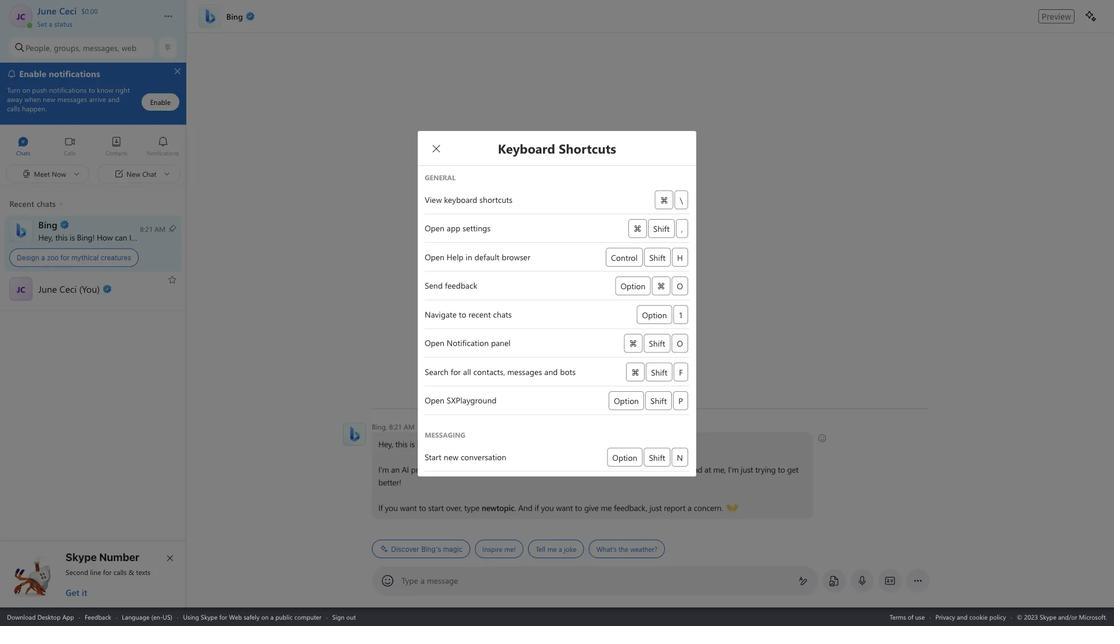 Task type: vqa. For each thing, say whether or not it's contained in the screenshot.
the rightmost !
yes



Task type: describe. For each thing, give the bounding box(es) containing it.
Type a message text field
[[402, 576, 789, 587]]

tell me a joke
[[536, 545, 577, 554]]

still
[[464, 464, 476, 475]]

start
[[428, 503, 444, 514]]

open help in default browser. control shift h element
[[418, 245, 696, 272]]

you inside i'm an ai preview, so i'm still learning. sometimes i might say something weird. don't get mad at me, i'm just trying to get better! if you want to start over, type
[[385, 503, 398, 514]]

download
[[7, 613, 36, 622]]

1 vertical spatial hey,
[[378, 439, 393, 450]]

design
[[17, 254, 39, 262]]

discover bing's magic
[[391, 545, 463, 554]]

type a message
[[402, 576, 458, 586]]

number
[[99, 551, 139, 564]]

1 horizontal spatial skype
[[201, 613, 218, 622]]

weird.
[[630, 464, 650, 475]]

start new conversation. option shift n element
[[418, 446, 696, 472]]

language (en-us) link
[[122, 613, 172, 622]]

calls
[[114, 568, 127, 577]]

&
[[129, 568, 134, 577]]

out
[[346, 613, 356, 622]]

privacy and cookie policy link
[[936, 613, 1006, 622]]

2 want from the left
[[556, 503, 573, 514]]

language (en-us)
[[122, 613, 172, 622]]

terms of use
[[890, 613, 925, 622]]

inspire
[[482, 545, 503, 554]]

trying
[[755, 464, 776, 475]]

policy
[[989, 613, 1006, 622]]

us)
[[163, 613, 172, 622]]

feedback
[[85, 613, 111, 622]]

bing's
[[421, 545, 441, 554]]

design a zoo for mythical creatures
[[17, 254, 131, 262]]

the
[[619, 545, 628, 554]]

groups,
[[54, 42, 81, 53]]

people, groups, messages, web
[[26, 42, 136, 53]]

send feedback. option command o element
[[418, 274, 696, 301]]

0 horizontal spatial is
[[70, 232, 75, 243]]

for for using skype for web safely on a public computer
[[219, 613, 227, 622]]

2 horizontal spatial to
[[778, 464, 785, 475]]

weather?
[[630, 545, 658, 554]]

inspire me! button
[[475, 540, 523, 559]]

0 vertical spatial today?
[[166, 232, 189, 243]]

on
[[261, 613, 269, 622]]

don't
[[652, 464, 671, 475]]

using skype for web safely on a public computer
[[183, 613, 322, 622]]

language
[[122, 613, 149, 622]]

magic
[[443, 545, 463, 554]]

desktop
[[37, 613, 61, 622]]

open notification panel. command shift o element
[[418, 332, 696, 358]]

so
[[441, 464, 449, 475]]

of
[[908, 613, 913, 622]]

mad
[[687, 464, 702, 475]]

1 vertical spatial hey, this is bing ! how can i help you today?
[[378, 439, 531, 450]]

safely
[[244, 613, 260, 622]]

people,
[[26, 42, 52, 53]]

line
[[90, 568, 101, 577]]

use
[[915, 613, 925, 622]]

2 get from the left
[[787, 464, 799, 475]]

.
[[514, 503, 516, 514]]

terms of use link
[[890, 613, 925, 622]]

creatures
[[101, 254, 131, 262]]

preview
[[1042, 11, 1071, 21]]

preview,
[[411, 464, 439, 475]]

concern.
[[694, 503, 723, 514]]

sometimes
[[510, 464, 548, 475]]

type
[[402, 576, 418, 586]]

skype number
[[66, 551, 139, 564]]

download desktop app link
[[7, 613, 74, 622]]

me!
[[504, 545, 516, 554]]

navigate to recent chats. option 1 element
[[418, 303, 696, 329]]

0 horizontal spatial skype
[[66, 551, 97, 564]]

just inside i'm an ai preview, so i'm still learning. sometimes i might say something weird. don't get mad at me, i'm just trying to get better! if you want to start over, type
[[741, 464, 753, 475]]

skype number element
[[10, 551, 177, 599]]

a right the on at the bottom of page
[[270, 613, 274, 622]]

0 vertical spatial !
[[92, 232, 95, 243]]

0 vertical spatial this
[[55, 232, 68, 243]]

1 vertical spatial i
[[470, 439, 472, 450]]

open sxplayground. option shift p element
[[418, 389, 696, 415]]

1 horizontal spatial how
[[437, 439, 454, 450]]

if
[[535, 503, 539, 514]]

what's the weather? button
[[589, 540, 665, 559]]

second
[[66, 568, 88, 577]]

it
[[82, 587, 87, 599]]

a left "joke"
[[559, 545, 562, 554]]

type
[[464, 503, 479, 514]]

0 horizontal spatial can
[[115, 232, 127, 243]]

what's the weather?
[[596, 545, 658, 554]]

get
[[66, 587, 79, 599]]

and
[[957, 613, 967, 622]]

feedback link
[[85, 613, 111, 622]]

0 horizontal spatial to
[[419, 503, 426, 514]]

search for all contacts, messages and bots. command shift f element
[[418, 360, 696, 387]]

public
[[275, 613, 293, 622]]



Task type: locate. For each thing, give the bounding box(es) containing it.
1 horizontal spatial me
[[601, 503, 612, 514]]

i'm right so
[[451, 464, 462, 475]]

web
[[122, 42, 136, 53]]

1 horizontal spatial hey, this is bing ! how can i help you today?
[[378, 439, 531, 450]]

might
[[555, 464, 575, 475]]

1 get from the left
[[673, 464, 685, 475]]

how up so
[[437, 439, 454, 450]]

sign
[[332, 613, 345, 622]]

me
[[601, 503, 612, 514], [547, 545, 557, 554]]

if
[[378, 503, 383, 514]]

bing
[[77, 232, 92, 243], [417, 439, 433, 450]]

hey, this is bing ! how can i help you today? up creatures
[[38, 232, 191, 243]]

better!
[[378, 477, 401, 488]]

1 want from the left
[[400, 503, 417, 514]]

(en-
[[151, 613, 163, 622]]

0 vertical spatial i
[[129, 232, 131, 243]]

1 vertical spatial skype
[[201, 613, 218, 622]]

0 horizontal spatial i'm
[[378, 464, 389, 475]]

i'm right me,
[[728, 464, 739, 475]]

bing, 8:21 am
[[372, 422, 414, 432]]

! up "preview,"
[[433, 439, 435, 450]]

just
[[741, 464, 753, 475], [649, 503, 662, 514]]

hey, this is bing ! how can i help you today? up so
[[378, 439, 531, 450]]

0 horizontal spatial how
[[97, 232, 113, 243]]

(openhands)
[[726, 502, 770, 513]]

this
[[55, 232, 68, 243], [395, 439, 408, 450]]

using skype for web safely on a public computer link
[[183, 613, 322, 622]]

want
[[400, 503, 417, 514], [556, 503, 573, 514]]

to left the start
[[419, 503, 426, 514]]

0 horizontal spatial bing
[[77, 232, 92, 243]]

1 horizontal spatial !
[[433, 439, 435, 450]]

help
[[133, 232, 148, 243], [474, 439, 489, 450]]

zoo
[[47, 254, 59, 262]]

0 horizontal spatial get
[[673, 464, 685, 475]]

open app settings. command shift comma element
[[418, 217, 696, 243]]

1 vertical spatial !
[[433, 439, 435, 450]]

2 horizontal spatial for
[[219, 613, 227, 622]]

a right set
[[49, 19, 52, 28]]

3 i'm from the left
[[728, 464, 739, 475]]

1 vertical spatial bing
[[417, 439, 433, 450]]

is up design a zoo for mythical creatures
[[70, 232, 75, 243]]

newtopic
[[482, 503, 514, 514]]

i left "might"
[[551, 464, 553, 475]]

bing,
[[372, 422, 387, 432]]

is down am
[[410, 439, 415, 450]]

people, groups, messages, web button
[[9, 37, 154, 58]]

me right the give
[[601, 503, 612, 514]]

download desktop app
[[7, 613, 74, 622]]

me right 'tell'
[[547, 545, 557, 554]]

inspire me!
[[482, 545, 516, 554]]

0 vertical spatial how
[[97, 232, 113, 243]]

2 vertical spatial i
[[551, 464, 553, 475]]

i up creatures
[[129, 232, 131, 243]]

0 vertical spatial skype
[[66, 551, 97, 564]]

i up still on the left of page
[[470, 439, 472, 450]]

a right "type"
[[421, 576, 425, 586]]

tab list
[[0, 131, 186, 163]]

today?
[[166, 232, 189, 243], [506, 439, 529, 450]]

hey,
[[38, 232, 53, 243], [378, 439, 393, 450]]

1 vertical spatial how
[[437, 439, 454, 450]]

tell
[[536, 545, 545, 554]]

computer
[[294, 613, 322, 622]]

1 horizontal spatial get
[[787, 464, 799, 475]]

get right trying
[[787, 464, 799, 475]]

0 vertical spatial for
[[61, 254, 70, 262]]

1 vertical spatial today?
[[506, 439, 529, 450]]

skype up the second at the left bottom of page
[[66, 551, 97, 564]]

get
[[673, 464, 685, 475], [787, 464, 799, 475]]

can up still on the left of page
[[456, 439, 468, 450]]

1 horizontal spatial i'm
[[451, 464, 462, 475]]

0 horizontal spatial i
[[129, 232, 131, 243]]

0 horizontal spatial hey, this is bing ! how can i help you today?
[[38, 232, 191, 243]]

1 vertical spatial me
[[547, 545, 557, 554]]

0 vertical spatial hey,
[[38, 232, 53, 243]]

1 horizontal spatial i
[[470, 439, 472, 450]]

1 horizontal spatial is
[[410, 439, 415, 450]]

how
[[97, 232, 113, 243], [437, 439, 454, 450]]

0 horizontal spatial !
[[92, 232, 95, 243]]

0 vertical spatial hey, this is bing ! how can i help you today?
[[38, 232, 191, 243]]

2 horizontal spatial i
[[551, 464, 553, 475]]

texts
[[136, 568, 151, 577]]

bing up mythical
[[77, 232, 92, 243]]

bing up "preview,"
[[417, 439, 433, 450]]

tell me a joke button
[[528, 540, 584, 559]]

0 horizontal spatial just
[[649, 503, 662, 514]]

for inside the skype number element
[[103, 568, 112, 577]]

for right line
[[103, 568, 112, 577]]

2 i'm from the left
[[451, 464, 462, 475]]

can up creatures
[[115, 232, 127, 243]]

message
[[427, 576, 458, 586]]

just left report
[[649, 503, 662, 514]]

1 horizontal spatial want
[[556, 503, 573, 514]]

me inside button
[[547, 545, 557, 554]]

0 horizontal spatial for
[[61, 254, 70, 262]]

using
[[183, 613, 199, 622]]

an
[[391, 464, 400, 475]]

1 horizontal spatial this
[[395, 439, 408, 450]]

a left zoo
[[41, 254, 45, 262]]

learning.
[[478, 464, 508, 475]]

this down 8:21
[[395, 439, 408, 450]]

1 horizontal spatial hey,
[[378, 439, 393, 450]]

get left the mad
[[673, 464, 685, 475]]

set a status
[[37, 19, 72, 28]]

app
[[62, 613, 74, 622]]

0 vertical spatial bing
[[77, 232, 92, 243]]

web
[[229, 613, 242, 622]]

want left the start
[[400, 503, 417, 514]]

1 horizontal spatial for
[[103, 568, 112, 577]]

1 i'm from the left
[[378, 464, 389, 475]]

status
[[54, 19, 72, 28]]

cookie
[[969, 613, 988, 622]]

! up mythical
[[92, 232, 95, 243]]

0 vertical spatial just
[[741, 464, 753, 475]]

discover
[[391, 545, 419, 554]]

want left the give
[[556, 503, 573, 514]]

view keyboard shortcuts. command \ element
[[418, 188, 696, 214]]

1 vertical spatial is
[[410, 439, 415, 450]]

1 horizontal spatial to
[[575, 503, 582, 514]]

want inside i'm an ai preview, so i'm still learning. sometimes i might say something weird. don't get mad at me, i'm just trying to get better! if you want to start over, type
[[400, 503, 417, 514]]

8:21
[[389, 422, 402, 432]]

what's
[[596, 545, 617, 554]]

0 vertical spatial is
[[70, 232, 75, 243]]

to left the give
[[575, 503, 582, 514]]

0 horizontal spatial want
[[400, 503, 417, 514]]

set
[[37, 19, 47, 28]]

terms
[[890, 613, 906, 622]]

ai
[[402, 464, 409, 475]]

this up zoo
[[55, 232, 68, 243]]

0 horizontal spatial me
[[547, 545, 557, 554]]

0 vertical spatial me
[[601, 503, 612, 514]]

newtopic . and if you want to give me feedback, just report a concern.
[[482, 503, 725, 514]]

hey, up zoo
[[38, 232, 53, 243]]

you
[[151, 232, 163, 243], [491, 439, 504, 450], [385, 503, 398, 514], [541, 503, 554, 514]]

for left web
[[219, 613, 227, 622]]

sign out
[[332, 613, 356, 622]]

to right trying
[[778, 464, 785, 475]]

say
[[577, 464, 588, 475]]

1 horizontal spatial today?
[[506, 439, 529, 450]]

0 horizontal spatial help
[[133, 232, 148, 243]]

i'm
[[378, 464, 389, 475], [451, 464, 462, 475], [728, 464, 739, 475]]

0 vertical spatial can
[[115, 232, 127, 243]]

0 horizontal spatial this
[[55, 232, 68, 243]]

report
[[664, 503, 685, 514]]

2 vertical spatial for
[[219, 613, 227, 622]]

for
[[61, 254, 70, 262], [103, 568, 112, 577], [219, 613, 227, 622]]

am
[[404, 422, 414, 432]]

me,
[[713, 464, 726, 475]]

feedback,
[[614, 503, 647, 514]]

a right report
[[688, 503, 692, 514]]

privacy
[[936, 613, 955, 622]]

and
[[518, 503, 532, 514]]

0 horizontal spatial today?
[[166, 232, 189, 243]]

for for second line for calls & texts
[[103, 568, 112, 577]]

1 horizontal spatial help
[[474, 439, 489, 450]]

how up creatures
[[97, 232, 113, 243]]

hey, this is bing ! how can i help you today?
[[38, 232, 191, 243], [378, 439, 531, 450]]

skype
[[66, 551, 97, 564], [201, 613, 218, 622]]

at
[[705, 464, 711, 475]]

1 vertical spatial help
[[474, 439, 489, 450]]

for right zoo
[[61, 254, 70, 262]]

1 horizontal spatial can
[[456, 439, 468, 450]]

joke
[[564, 545, 577, 554]]

second line for calls & texts
[[66, 568, 151, 577]]

something
[[591, 464, 628, 475]]

0 vertical spatial help
[[133, 232, 148, 243]]

hey, down bing,
[[378, 439, 393, 450]]

0 horizontal spatial hey,
[[38, 232, 53, 243]]

1 horizontal spatial just
[[741, 464, 753, 475]]

1 vertical spatial can
[[456, 439, 468, 450]]

i'm left an
[[378, 464, 389, 475]]

give
[[584, 503, 599, 514]]

1 horizontal spatial bing
[[417, 439, 433, 450]]

1 vertical spatial for
[[103, 568, 112, 577]]

1 vertical spatial just
[[649, 503, 662, 514]]

just left trying
[[741, 464, 753, 475]]

set a status button
[[37, 16, 152, 28]]

1 vertical spatial this
[[395, 439, 408, 450]]

messages,
[[83, 42, 119, 53]]

i inside i'm an ai preview, so i'm still learning. sometimes i might say something weird. don't get mad at me, i'm just trying to get better! if you want to start over, type
[[551, 464, 553, 475]]

skype right using
[[201, 613, 218, 622]]

2 horizontal spatial i'm
[[728, 464, 739, 475]]

over,
[[446, 503, 462, 514]]



